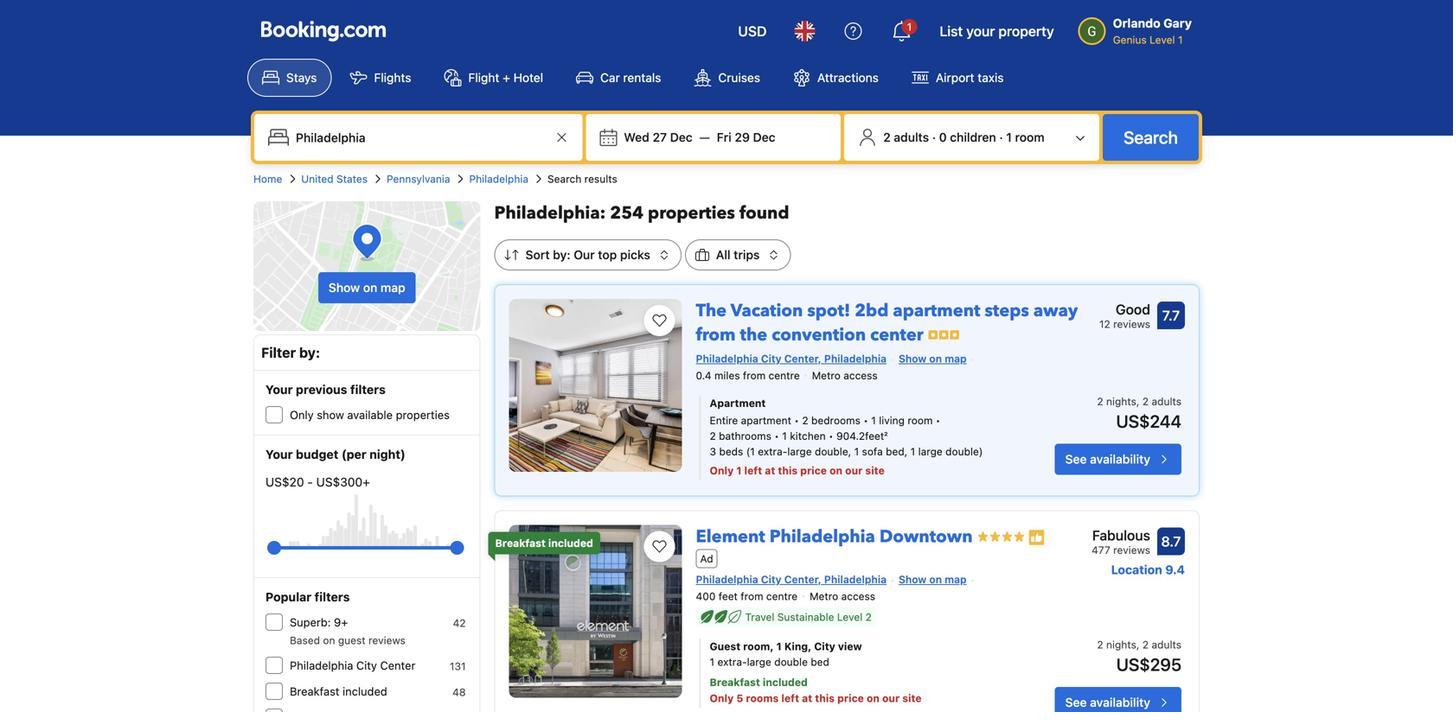 Task type: vqa. For each thing, say whether or not it's contained in the screenshot.
map
yes



Task type: describe. For each thing, give the bounding box(es) containing it.
search for search
[[1124, 127, 1178, 148]]

access for downtown
[[842, 591, 876, 603]]

search for search results
[[548, 173, 582, 185]]

united states
[[301, 173, 368, 185]]

car rentals link
[[562, 59, 676, 97]]

pennsylvania link
[[387, 171, 450, 187]]

spot!
[[808, 299, 851, 323]]

level inside "orlando gary genius level 1"
[[1150, 34, 1176, 46]]

centre for vacation
[[769, 370, 800, 382]]

flights link
[[335, 59, 426, 97]]

scored 8.7 element
[[1158, 528, 1185, 556]]

us$20
[[266, 475, 304, 490]]

element
[[696, 526, 766, 549]]

filter
[[261, 345, 296, 361]]

availability for element philadelphia downtown
[[1090, 696, 1151, 710]]

found
[[740, 202, 790, 225]]

sort by: our top picks
[[526, 248, 650, 262]]

27
[[653, 130, 667, 144]]

list your property
[[940, 23, 1054, 39]]

feet
[[719, 591, 738, 603]]

adults for spot!
[[1152, 396, 1182, 408]]

based on guest reviews
[[290, 635, 406, 647]]

available
[[347, 409, 393, 422]]

fri 29 dec button
[[710, 122, 783, 153]]

based
[[290, 635, 320, 647]]

center, for philadelphia
[[785, 574, 822, 586]]

superb: 9+
[[290, 616, 348, 629]]

our inside the "guest room, 1 king, city view 1 extra-large double bed breakfast included only 5 rooms left at this price on our site"
[[883, 693, 900, 705]]

metro for vacation
[[812, 370, 841, 382]]

sustainable
[[778, 612, 835, 624]]

400 feet from centre
[[696, 591, 798, 603]]

trips
[[734, 248, 760, 262]]

city up 400 feet from centre
[[761, 574, 782, 586]]

1 horizontal spatial large
[[788, 446, 812, 458]]

usd button
[[728, 10, 777, 52]]

scored 7.7 element
[[1158, 302, 1185, 330]]

1 horizontal spatial properties
[[648, 202, 735, 225]]

flight + hotel
[[468, 71, 543, 85]]

philadelphia down element philadelphia downtown
[[825, 574, 887, 586]]

good
[[1116, 302, 1151, 318]]

good 12 reviews
[[1100, 302, 1151, 331]]

from for element
[[741, 591, 764, 603]]

good element
[[1100, 299, 1151, 320]]

1 · from the left
[[933, 130, 936, 144]]

48
[[453, 687, 466, 699]]

map for the vacation spot! 2bd apartment steps away from the convention center
[[945, 353, 967, 365]]

center
[[871, 324, 924, 347]]

airport taxis link
[[897, 59, 1019, 97]]

nights for the vacation spot! 2bd apartment steps away from the convention center
[[1107, 396, 1137, 408]]

map inside button
[[381, 281, 406, 295]]

wed 27 dec — fri 29 dec
[[624, 130, 776, 144]]

element philadelphia downtown link
[[696, 519, 973, 549]]

2 nights , 2 adults us$244
[[1098, 396, 1182, 432]]

pennsylvania
[[387, 173, 450, 185]]

view
[[838, 641, 862, 653]]

philadelphia up the miles
[[696, 353, 759, 365]]

top
[[598, 248, 617, 262]]

on inside button
[[363, 281, 378, 295]]

element philadelphia downtown image
[[509, 526, 682, 699]]

superb:
[[290, 616, 331, 629]]

0 vertical spatial filters
[[350, 383, 386, 397]]

fabulous
[[1093, 528, 1151, 544]]

• right living at right bottom
[[936, 415, 941, 427]]

apartment inside the vacation spot! 2bd apartment steps away from the convention center
[[893, 299, 981, 323]]

, for element philadelphia downtown
[[1137, 639, 1140, 652]]

metro for philadelphia
[[810, 591, 839, 603]]

1 left living at right bottom
[[872, 415, 876, 427]]

apartment
[[710, 397, 766, 410]]

the
[[696, 299, 727, 323]]

only inside the "apartment entire apartment • 2 bedrooms • 1 living room • 2 bathrooms • 1 kitchen • 904.2feet² 3 beds (1 extra-large double, 1 sofa bed, 1 large double) only 1 left at this price on our site"
[[710, 465, 734, 477]]

1 button
[[881, 10, 923, 52]]

0.4
[[696, 370, 712, 382]]

property
[[999, 23, 1054, 39]]

site inside the "guest room, 1 king, city view 1 extra-large double bed breakfast included only 5 rooms left at this price on our site"
[[903, 693, 922, 705]]

apartment entire apartment • 2 bedrooms • 1 living room • 2 bathrooms • 1 kitchen • 904.2feet² 3 beds (1 extra-large double, 1 sofa bed, 1 large double) only 1 left at this price on our site
[[710, 397, 983, 477]]

only inside the "guest room, 1 king, city view 1 extra-large double bed breakfast included only 5 rooms left at this price on our site"
[[710, 693, 734, 705]]

show for the vacation spot! 2bd apartment steps away from the convention center
[[899, 353, 927, 365]]

us$244
[[1117, 411, 1182, 432]]

states
[[337, 173, 368, 185]]

1 right bed,
[[911, 446, 916, 458]]

philadelphia:
[[495, 202, 606, 225]]

1 left kitchen
[[782, 430, 787, 442]]

this inside the "apartment entire apartment • 2 bedrooms • 1 living room • 2 bathrooms • 1 kitchen • 904.2feet² 3 beds (1 extra-large double, 1 sofa bed, 1 large double) only 1 left at this price on our site"
[[778, 465, 798, 477]]

the vacation spot! 2bd apartment steps away from the convention center image
[[509, 299, 682, 472]]

2bd
[[855, 299, 889, 323]]

at inside the "guest room, 1 king, city view 1 extra-large double bed breakfast included only 5 rooms left at this price on our site"
[[802, 693, 813, 705]]

1 horizontal spatial breakfast
[[495, 538, 546, 550]]

7.7
[[1163, 308, 1180, 324]]

city up '0.4 miles from centre'
[[761, 353, 782, 365]]

your previous filters
[[266, 383, 386, 397]]

double)
[[946, 446, 983, 458]]

bed
[[811, 657, 830, 669]]

1 vertical spatial filters
[[315, 591, 350, 605]]

us$300+
[[316, 475, 370, 490]]

0 horizontal spatial breakfast
[[290, 686, 340, 699]]

1 down guest
[[710, 657, 715, 669]]

show
[[317, 409, 344, 422]]

element philadelphia downtown
[[696, 526, 973, 549]]

picks
[[620, 248, 650, 262]]

this property is part of our preferred partner programme. it is committed to providing commendable service and good value. it will pay us a higher commission if you make a booking. image
[[1028, 530, 1046, 547]]

0 vertical spatial breakfast included
[[495, 538, 593, 550]]

airport
[[936, 71, 975, 85]]

cruises link
[[680, 59, 775, 97]]

access for spot!
[[844, 370, 878, 382]]

+
[[503, 71, 510, 85]]

list your property link
[[930, 10, 1065, 52]]

metro access for downtown
[[810, 591, 876, 603]]

2 vertical spatial reviews
[[369, 635, 406, 647]]

from inside the vacation spot! 2bd apartment steps away from the convention center
[[696, 324, 736, 347]]

fabulous 477 reviews
[[1092, 528, 1151, 557]]

our inside the "apartment entire apartment • 2 bedrooms • 1 living room • 2 bathrooms • 1 kitchen • 904.2feet² 3 beds (1 extra-large double, 1 sofa bed, 1 large double) only 1 left at this price on our site"
[[845, 465, 863, 477]]

the vacation spot! 2bd apartment steps away from the convention center link
[[696, 292, 1078, 347]]

us$295
[[1117, 655, 1182, 675]]

attractions link
[[779, 59, 894, 97]]

site inside the "apartment entire apartment • 2 bedrooms • 1 living room • 2 bathrooms • 1 kitchen • 904.2feet² 3 beds (1 extra-large double, 1 sofa bed, 1 large double) only 1 left at this price on our site"
[[866, 465, 885, 477]]

• up kitchen
[[795, 415, 799, 427]]

on inside the "apartment entire apartment • 2 bedrooms • 1 living room • 2 bathrooms • 1 kitchen • 904.2feet² 3 beds (1 extra-large double, 1 sofa bed, 1 large double) only 1 left at this price on our site"
[[830, 465, 843, 477]]

philadelphia city center, philadelphia for vacation
[[696, 353, 887, 365]]

see for the vacation spot! 2bd apartment steps away from the convention center
[[1066, 452, 1087, 467]]

, for the vacation spot! 2bd apartment steps away from the convention center
[[1137, 396, 1140, 408]]

1 left list
[[907, 21, 912, 33]]

bedrooms
[[812, 415, 861, 427]]

show inside button
[[329, 281, 360, 295]]

included inside the "guest room, 1 king, city view 1 extra-large double bed breakfast included only 5 rooms left at this price on our site"
[[763, 677, 808, 689]]

show on map button
[[318, 273, 416, 304]]

rentals
[[623, 71, 661, 85]]

sort
[[526, 248, 550, 262]]

search results updated. philadelphia: 254 properties found. element
[[495, 202, 1200, 226]]

guest
[[710, 641, 741, 653]]

see availability for element philadelphia downtown
[[1066, 696, 1151, 710]]

1 left king,
[[777, 641, 782, 653]]

travel sustainable level 2
[[745, 612, 872, 624]]

2 adults · 0 children · 1 room button
[[852, 121, 1093, 154]]

0 horizontal spatial level
[[837, 612, 863, 624]]

(per
[[342, 448, 367, 462]]

attractions
[[818, 71, 879, 85]]

adults for downtown
[[1152, 639, 1182, 652]]

search button
[[1103, 114, 1199, 161]]

1 horizontal spatial included
[[549, 538, 593, 550]]

city inside the "guest room, 1 king, city view 1 extra-large double bed breakfast included only 5 rooms left at this price on our site"
[[815, 641, 836, 653]]

• up double,
[[829, 430, 834, 442]]

us$20 - us$300+
[[266, 475, 370, 490]]

philadelphia up philadelphia: on the left top of the page
[[469, 173, 529, 185]]

philadelphia city center
[[290, 660, 416, 673]]

1 right children
[[1007, 130, 1012, 144]]

list
[[940, 23, 963, 39]]

9.4
[[1166, 563, 1185, 577]]

-
[[307, 475, 313, 490]]

metro access for spot!
[[812, 370, 878, 382]]



Task type: locate. For each thing, give the bounding box(es) containing it.
show on map inside show on map button
[[329, 281, 406, 295]]

kitchen
[[790, 430, 826, 442]]

1 horizontal spatial dec
[[753, 130, 776, 144]]

adults left 0
[[894, 130, 929, 144]]

reviews for fabulous
[[1114, 545, 1151, 557]]

metro access up apartment "link"
[[812, 370, 878, 382]]

1 vertical spatial see availability
[[1066, 696, 1151, 710]]

by: for sort
[[553, 248, 571, 262]]

the
[[740, 324, 768, 347]]

0 vertical spatial centre
[[769, 370, 800, 382]]

1 vertical spatial show
[[899, 353, 927, 365]]

1 vertical spatial centre
[[767, 591, 798, 603]]

2 , from the top
[[1137, 639, 1140, 652]]

254
[[610, 202, 644, 225]]

apartment inside the "apartment entire apartment • 2 bedrooms • 1 living room • 2 bathrooms • 1 kitchen • 904.2feet² 3 beds (1 extra-large double, 1 sofa bed, 1 large double) only 1 left at this price on our site"
[[741, 415, 792, 427]]

philadelphia city center, philadelphia up the sustainable
[[696, 574, 887, 586]]

at
[[765, 465, 776, 477], [802, 693, 813, 705]]

0 vertical spatial your
[[266, 383, 293, 397]]

0 vertical spatial left
[[745, 465, 762, 477]]

1 horizontal spatial room
[[1015, 130, 1045, 144]]

1 vertical spatial center,
[[785, 574, 822, 586]]

availability
[[1090, 452, 1151, 467], [1090, 696, 1151, 710]]

0 vertical spatial this
[[778, 465, 798, 477]]

0 horizontal spatial included
[[343, 686, 387, 699]]

1 see availability link from the top
[[1055, 444, 1182, 475]]

steps
[[985, 299, 1030, 323]]

access up apartment "link"
[[844, 370, 878, 382]]

1 down gary in the right top of the page
[[1178, 34, 1183, 46]]

1 vertical spatial breakfast included
[[290, 686, 387, 699]]

0 vertical spatial see availability
[[1066, 452, 1151, 467]]

1 horizontal spatial level
[[1150, 34, 1176, 46]]

apartment up bathrooms
[[741, 415, 792, 427]]

0 vertical spatial level
[[1150, 34, 1176, 46]]

1 horizontal spatial by:
[[553, 248, 571, 262]]

centre
[[769, 370, 800, 382], [767, 591, 798, 603]]

•
[[795, 415, 799, 427], [864, 415, 869, 427], [936, 415, 941, 427], [775, 430, 780, 442], [829, 430, 834, 442]]

philadelphia: 254 properties found
[[495, 202, 790, 225]]

only left 5
[[710, 693, 734, 705]]

search inside button
[[1124, 127, 1178, 148]]

philadelphia up the travel sustainable level 2
[[770, 526, 876, 549]]

1 philadelphia city center, philadelphia from the top
[[696, 353, 887, 365]]

by: right "filter" on the left of the page
[[299, 345, 320, 361]]

left inside the "guest room, 1 king, city view 1 extra-large double bed breakfast included only 5 rooms left at this price on our site"
[[782, 693, 800, 705]]

1 vertical spatial this
[[815, 693, 835, 705]]

center, down 'convention'
[[785, 353, 822, 365]]

0 vertical spatial from
[[696, 324, 736, 347]]

0 vertical spatial access
[[844, 370, 878, 382]]

stays link
[[247, 59, 332, 97]]

children
[[950, 130, 997, 144]]

at down bed
[[802, 693, 813, 705]]

1 vertical spatial our
[[883, 693, 900, 705]]

see availability link for the vacation spot! 2bd apartment steps away from the convention center
[[1055, 444, 1182, 475]]

your account menu orlando gary genius level 1 element
[[1079, 8, 1199, 48]]

0 vertical spatial see
[[1066, 452, 1087, 467]]

map
[[381, 281, 406, 295], [945, 353, 967, 365], [945, 574, 967, 586]]

0 vertical spatial show on map
[[329, 281, 406, 295]]

adults inside 2 nights , 2 adults us$295
[[1152, 639, 1182, 652]]

1 your from the top
[[266, 383, 293, 397]]

0 vertical spatial by:
[[553, 248, 571, 262]]

1 horizontal spatial left
[[782, 693, 800, 705]]

, inside 2 nights , 2 adults us$295
[[1137, 639, 1140, 652]]

, up us$295
[[1137, 639, 1140, 652]]

results
[[585, 173, 618, 185]]

see availability link down us$244
[[1055, 444, 1182, 475]]

from up 'travel'
[[741, 591, 764, 603]]

this down kitchen
[[778, 465, 798, 477]]

hotel
[[514, 71, 543, 85]]

2 dec from the left
[[753, 130, 776, 144]]

2 see from the top
[[1066, 696, 1087, 710]]

large inside the "guest room, 1 king, city view 1 extra-large double bed breakfast included only 5 rooms left at this price on our site"
[[747, 657, 772, 669]]

1 vertical spatial extra-
[[718, 657, 747, 669]]

1 nights from the top
[[1107, 396, 1137, 408]]

1 horizontal spatial site
[[903, 693, 922, 705]]

availability down us$244
[[1090, 452, 1151, 467]]

• left kitchen
[[775, 430, 780, 442]]

see availability down 2 nights , 2 adults us$295 at the bottom right
[[1066, 696, 1151, 710]]

0 vertical spatial metro
[[812, 370, 841, 382]]

· left 0
[[933, 130, 936, 144]]

0 vertical spatial show
[[329, 281, 360, 295]]

see availability down 2 nights , 2 adults us$244
[[1066, 452, 1151, 467]]

see availability
[[1066, 452, 1151, 467], [1066, 696, 1151, 710]]

nights
[[1107, 396, 1137, 408], [1107, 639, 1137, 652]]

0 vertical spatial metro access
[[812, 370, 878, 382]]

1 vertical spatial properties
[[396, 409, 450, 422]]

0 vertical spatial map
[[381, 281, 406, 295]]

904.2feet²
[[837, 430, 888, 442]]

usd
[[738, 23, 767, 39]]

adults up us$244
[[1152, 396, 1182, 408]]

access up the guest room, 1 king, city view link
[[842, 591, 876, 603]]

genius
[[1113, 34, 1147, 46]]

nights up us$295
[[1107, 639, 1137, 652]]

1 vertical spatial price
[[838, 693, 864, 705]]

2 philadelphia city center, philadelphia from the top
[[696, 574, 887, 586]]

see for element philadelphia downtown
[[1066, 696, 1087, 710]]

breakfast inside the "guest room, 1 king, city view 1 extra-large double bed breakfast included only 5 rooms left at this price on our site"
[[710, 677, 760, 689]]

1 inside "orlando gary genius level 1"
[[1178, 34, 1183, 46]]

0 horizontal spatial our
[[845, 465, 863, 477]]

budget
[[296, 448, 339, 462]]

centre up 'travel'
[[767, 591, 798, 603]]

2 see availability from the top
[[1066, 696, 1151, 710]]

your budget (per night)
[[266, 448, 406, 462]]

1 horizontal spatial at
[[802, 693, 813, 705]]

home link
[[254, 171, 282, 187]]

, inside 2 nights , 2 adults us$244
[[1137, 396, 1140, 408]]

0 vertical spatial only
[[290, 409, 314, 422]]

filters up only show available properties
[[350, 383, 386, 397]]

2 inside dropdown button
[[884, 130, 891, 144]]

1 vertical spatial your
[[266, 448, 293, 462]]

guest room, 1 king, city view link
[[710, 639, 1002, 655]]

at inside the "apartment entire apartment • 2 bedrooms • 1 living room • 2 bathrooms • 1 kitchen • 904.2feet² 3 beds (1 extra-large double, 1 sofa bed, 1 large double) only 1 left at this price on our site"
[[765, 465, 776, 477]]

city up bed
[[815, 641, 836, 653]]

1 vertical spatial availability
[[1090, 696, 1151, 710]]

level up view
[[837, 612, 863, 624]]

map for element philadelphia downtown
[[945, 574, 967, 586]]

0 vertical spatial philadelphia city center, philadelphia
[[696, 353, 887, 365]]

0 horizontal spatial ·
[[933, 130, 936, 144]]

site down the guest room, 1 king, city view link
[[903, 693, 922, 705]]

0 vertical spatial ,
[[1137, 396, 1140, 408]]

your for your budget (per night)
[[266, 448, 293, 462]]

2 horizontal spatial included
[[763, 677, 808, 689]]

2 your from the top
[[266, 448, 293, 462]]

center, up the sustainable
[[785, 574, 822, 586]]

philadelphia up feet
[[696, 574, 759, 586]]

your for your previous filters
[[266, 383, 293, 397]]

on inside the "guest room, 1 king, city view 1 extra-large double bed breakfast included only 5 rooms left at this price on our site"
[[867, 693, 880, 705]]

0 vertical spatial center,
[[785, 353, 822, 365]]

0 horizontal spatial properties
[[396, 409, 450, 422]]

booking.com image
[[261, 21, 386, 42]]

philadelphia city center, philadelphia down 'convention'
[[696, 353, 887, 365]]

2 adults · 0 children · 1 room
[[884, 130, 1045, 144]]

, up us$244
[[1137, 396, 1140, 408]]

level down gary in the right top of the page
[[1150, 34, 1176, 46]]

by: for filter
[[299, 345, 320, 361]]

filter by:
[[261, 345, 320, 361]]

0 vertical spatial room
[[1015, 130, 1045, 144]]

1 vertical spatial room
[[908, 415, 933, 427]]

0 horizontal spatial breakfast included
[[290, 686, 387, 699]]

Where are you going? field
[[289, 122, 551, 153]]

travel
[[745, 612, 775, 624]]

philadelphia link
[[469, 171, 529, 187]]

room inside the "apartment entire apartment • 2 bedrooms • 1 living room • 2 bathrooms • 1 kitchen • 904.2feet² 3 beds (1 extra-large double, 1 sofa bed, 1 large double) only 1 left at this price on our site"
[[908, 415, 933, 427]]

1 vertical spatial nights
[[1107, 639, 1137, 652]]

guest room, 1 king, city view 1 extra-large double bed breakfast included only 5 rooms left at this price on our site
[[710, 641, 922, 705]]

1 vertical spatial see availability link
[[1055, 688, 1182, 713]]

this
[[778, 465, 798, 477], [815, 693, 835, 705]]

large right bed,
[[919, 446, 943, 458]]

0 vertical spatial availability
[[1090, 452, 1151, 467]]

king,
[[785, 641, 812, 653]]

1 horizontal spatial breakfast included
[[495, 538, 593, 550]]

by:
[[553, 248, 571, 262], [299, 345, 320, 361]]

1 see from the top
[[1066, 452, 1087, 467]]

level
[[1150, 34, 1176, 46], [837, 612, 863, 624]]

1 horizontal spatial ·
[[1000, 130, 1003, 144]]

location 9.4
[[1112, 563, 1185, 577]]

1 horizontal spatial price
[[838, 693, 864, 705]]

see availability for the vacation spot! 2bd apartment steps away from the convention center
[[1066, 452, 1151, 467]]

·
[[933, 130, 936, 144], [1000, 130, 1003, 144]]

metro up apartment "link"
[[812, 370, 841, 382]]

from for the
[[743, 370, 766, 382]]

miles
[[715, 370, 740, 382]]

double,
[[815, 446, 852, 458]]

metro access up the travel sustainable level 2
[[810, 591, 876, 603]]

philadelphia down "based"
[[290, 660, 353, 673]]

1 see availability from the top
[[1066, 452, 1151, 467]]

entire
[[710, 415, 738, 427]]

this property is part of our preferred partner programme. it is committed to providing commendable service and good value. it will pay us a higher commission if you make a booking. image
[[1028, 530, 1046, 547]]

united
[[301, 173, 334, 185]]

1 vertical spatial site
[[903, 693, 922, 705]]

sofa
[[862, 446, 883, 458]]

availability down us$295
[[1090, 696, 1151, 710]]

centre down 'convention'
[[769, 370, 800, 382]]

from right the miles
[[743, 370, 766, 382]]

0 horizontal spatial this
[[778, 465, 798, 477]]

1 vertical spatial only
[[710, 465, 734, 477]]

0 vertical spatial our
[[845, 465, 863, 477]]

availability for the vacation spot! 2bd apartment steps away from the convention center
[[1090, 452, 1151, 467]]

0 vertical spatial nights
[[1107, 396, 1137, 408]]

adults inside dropdown button
[[894, 130, 929, 144]]

1 vertical spatial show on map
[[899, 353, 967, 365]]

nights up us$244
[[1107, 396, 1137, 408]]

reviews inside "good 12 reviews"
[[1114, 318, 1151, 331]]

0 horizontal spatial dec
[[670, 130, 693, 144]]

0 vertical spatial price
[[801, 465, 827, 477]]

2 availability from the top
[[1090, 696, 1151, 710]]

1 vertical spatial philadelphia city center, philadelphia
[[696, 574, 887, 586]]

2 vertical spatial adults
[[1152, 639, 1182, 652]]

adults inside 2 nights , 2 adults us$244
[[1152, 396, 1182, 408]]

1
[[907, 21, 912, 33], [1178, 34, 1183, 46], [1007, 130, 1012, 144], [872, 415, 876, 427], [782, 430, 787, 442], [855, 446, 859, 458], [911, 446, 916, 458], [737, 465, 742, 477], [777, 641, 782, 653], [710, 657, 715, 669]]

apartment up center
[[893, 299, 981, 323]]

room
[[1015, 130, 1045, 144], [908, 415, 933, 427]]

center, for vacation
[[785, 353, 822, 365]]

left down (1
[[745, 465, 762, 477]]

42
[[453, 618, 466, 630]]

nights inside 2 nights , 2 adults us$244
[[1107, 396, 1137, 408]]

bathrooms
[[719, 430, 772, 442]]

2 vertical spatial only
[[710, 693, 734, 705]]

bed,
[[886, 446, 908, 458]]

your up the us$20
[[266, 448, 293, 462]]

1 dec from the left
[[670, 130, 693, 144]]

1 horizontal spatial search
[[1124, 127, 1178, 148]]

nights inside 2 nights , 2 adults us$295
[[1107, 639, 1137, 652]]

reviews down fabulous
[[1114, 545, 1151, 557]]

gary
[[1164, 16, 1192, 30]]

2 vertical spatial show on map
[[899, 574, 967, 586]]

2 · from the left
[[1000, 130, 1003, 144]]

adults up us$295
[[1152, 639, 1182, 652]]

room right living at right bottom
[[908, 415, 933, 427]]

1 vertical spatial map
[[945, 353, 967, 365]]

5
[[737, 693, 744, 705]]

see availability link for element philadelphia downtown
[[1055, 688, 1182, 713]]

0 vertical spatial reviews
[[1114, 318, 1151, 331]]

philadelphia city center, philadelphia for philadelphia
[[696, 574, 887, 586]]

center,
[[785, 353, 822, 365], [785, 574, 822, 586]]

0 vertical spatial properties
[[648, 202, 735, 225]]

2 vertical spatial map
[[945, 574, 967, 586]]

convention
[[772, 324, 866, 347]]

1 left sofa
[[855, 446, 859, 458]]

reviews for good
[[1114, 318, 1151, 331]]

only down '3'
[[710, 465, 734, 477]]

1 vertical spatial see
[[1066, 696, 1087, 710]]

1 horizontal spatial our
[[883, 693, 900, 705]]

0 horizontal spatial by:
[[299, 345, 320, 361]]

flight + hotel link
[[430, 59, 558, 97]]

search results
[[548, 173, 618, 185]]

car
[[601, 71, 620, 85]]

2 nights from the top
[[1107, 639, 1137, 652]]

0 vertical spatial at
[[765, 465, 776, 477]]

cruises
[[719, 71, 761, 85]]

2 center, from the top
[[785, 574, 822, 586]]

our down the guest room, 1 king, city view link
[[883, 693, 900, 705]]

price inside the "guest room, 1 king, city view 1 extra-large double bed breakfast included only 5 rooms left at this price on our site"
[[838, 693, 864, 705]]

1 vertical spatial level
[[837, 612, 863, 624]]

· right children
[[1000, 130, 1003, 144]]

by: left our
[[553, 248, 571, 262]]

left inside the "apartment entire apartment • 2 bedrooms • 1 living room • 2 bathrooms • 1 kitchen • 904.2feet² 3 beds (1 extra-large double, 1 sofa bed, 1 large double) only 1 left at this price on our site"
[[745, 465, 762, 477]]

large down kitchen
[[788, 446, 812, 458]]

nights for element philadelphia downtown
[[1107, 639, 1137, 652]]

city down guest
[[356, 660, 377, 673]]

2 vertical spatial show
[[899, 574, 927, 586]]

this inside the "guest room, 1 king, city view 1 extra-large double bed breakfast included only 5 rooms left at this price on our site"
[[815, 693, 835, 705]]

night)
[[370, 448, 406, 462]]

1 availability from the top
[[1090, 452, 1151, 467]]

extra- down guest
[[718, 657, 747, 669]]

your down "filter" on the left of the page
[[266, 383, 293, 397]]

large down 'room,'
[[747, 657, 772, 669]]

reviews down good at the top of the page
[[1114, 318, 1151, 331]]

1 down beds
[[737, 465, 742, 477]]

1 vertical spatial metro
[[810, 591, 839, 603]]

site down sofa
[[866, 465, 885, 477]]

extra- inside the "guest room, 1 king, city view 1 extra-large double bed breakfast included only 5 rooms left at this price on our site"
[[718, 657, 747, 669]]

1 vertical spatial at
[[802, 693, 813, 705]]

show on map for element philadelphia downtown
[[899, 574, 967, 586]]

price down view
[[838, 693, 864, 705]]

1 vertical spatial left
[[782, 693, 800, 705]]

1 , from the top
[[1137, 396, 1140, 408]]

left
[[745, 465, 762, 477], [782, 693, 800, 705]]

filters up 9+
[[315, 591, 350, 605]]

price down double,
[[801, 465, 827, 477]]

2 horizontal spatial large
[[919, 446, 943, 458]]

0 horizontal spatial site
[[866, 465, 885, 477]]

breakfast included
[[495, 538, 593, 550], [290, 686, 387, 699]]

metro up the travel sustainable level 2
[[810, 591, 839, 603]]

properties up all
[[648, 202, 735, 225]]

show on map
[[329, 281, 406, 295], [899, 353, 967, 365], [899, 574, 967, 586]]

centre for philadelphia
[[767, 591, 798, 603]]

2 see availability link from the top
[[1055, 688, 1182, 713]]

dec right 29
[[753, 130, 776, 144]]

downtown
[[880, 526, 973, 549]]

9+
[[334, 616, 348, 629]]

400
[[696, 591, 716, 603]]

1 center, from the top
[[785, 353, 822, 365]]

see availability link down us$295
[[1055, 688, 1182, 713]]

• up '904.2feet²'
[[864, 415, 869, 427]]

0 horizontal spatial room
[[908, 415, 933, 427]]

0 vertical spatial extra-
[[758, 446, 788, 458]]

dec right 27
[[670, 130, 693, 144]]

extra- right (1
[[758, 446, 788, 458]]

at down bathrooms
[[765, 465, 776, 477]]

our
[[574, 248, 595, 262]]

price inside the "apartment entire apartment • 2 bedrooms • 1 living room • 2 bathrooms • 1 kitchen • 904.2feet² 3 beds (1 extra-large double, 1 sofa bed, 1 large double) only 1 left at this price on our site"
[[801, 465, 827, 477]]

only show available properties
[[290, 409, 450, 422]]

2 horizontal spatial breakfast
[[710, 677, 760, 689]]

show for element philadelphia downtown
[[899, 574, 927, 586]]

guest
[[338, 635, 366, 647]]

group
[[274, 535, 457, 562]]

all
[[716, 248, 731, 262]]

our down sofa
[[845, 465, 863, 477]]

fabulous element
[[1092, 526, 1151, 546]]

from down the
[[696, 324, 736, 347]]

1 vertical spatial adults
[[1152, 396, 1182, 408]]

1 vertical spatial from
[[743, 370, 766, 382]]

131
[[450, 661, 466, 673]]

access
[[844, 370, 878, 382], [842, 591, 876, 603]]

1 horizontal spatial extra-
[[758, 446, 788, 458]]

all trips button
[[685, 240, 791, 271]]

away
[[1034, 299, 1078, 323]]

0 vertical spatial site
[[866, 465, 885, 477]]

philadelphia down 'convention'
[[825, 353, 887, 365]]

properties right available
[[396, 409, 450, 422]]

left right rooms
[[782, 693, 800, 705]]

home
[[254, 173, 282, 185]]

1 vertical spatial apartment
[[741, 415, 792, 427]]

apartment
[[893, 299, 981, 323], [741, 415, 792, 427]]

room inside dropdown button
[[1015, 130, 1045, 144]]

room right children
[[1015, 130, 1045, 144]]

0 vertical spatial adults
[[894, 130, 929, 144]]

orlando gary genius level 1
[[1113, 16, 1192, 46]]

477
[[1092, 545, 1111, 557]]

double
[[775, 657, 808, 669]]

2 nights , 2 adults us$295
[[1098, 639, 1182, 675]]

reviews up center
[[369, 635, 406, 647]]

show on map for the vacation spot! 2bd apartment steps away from the convention center
[[899, 353, 967, 365]]

vacation
[[731, 299, 803, 323]]

0 horizontal spatial apartment
[[741, 415, 792, 427]]

reviews inside fabulous 477 reviews
[[1114, 545, 1151, 557]]

1 vertical spatial by:
[[299, 345, 320, 361]]

1 vertical spatial ,
[[1137, 639, 1140, 652]]

—
[[700, 130, 710, 144]]

1 horizontal spatial this
[[815, 693, 835, 705]]

this down bed
[[815, 693, 835, 705]]

breakfast
[[495, 538, 546, 550], [710, 677, 760, 689], [290, 686, 340, 699]]

0 horizontal spatial filters
[[315, 591, 350, 605]]

extra- inside the "apartment entire apartment • 2 bedrooms • 1 living room • 2 bathrooms • 1 kitchen • 904.2feet² 3 beds (1 extra-large double, 1 sofa bed, 1 large double) only 1 left at this price on our site"
[[758, 446, 788, 458]]

only left show
[[290, 409, 314, 422]]



